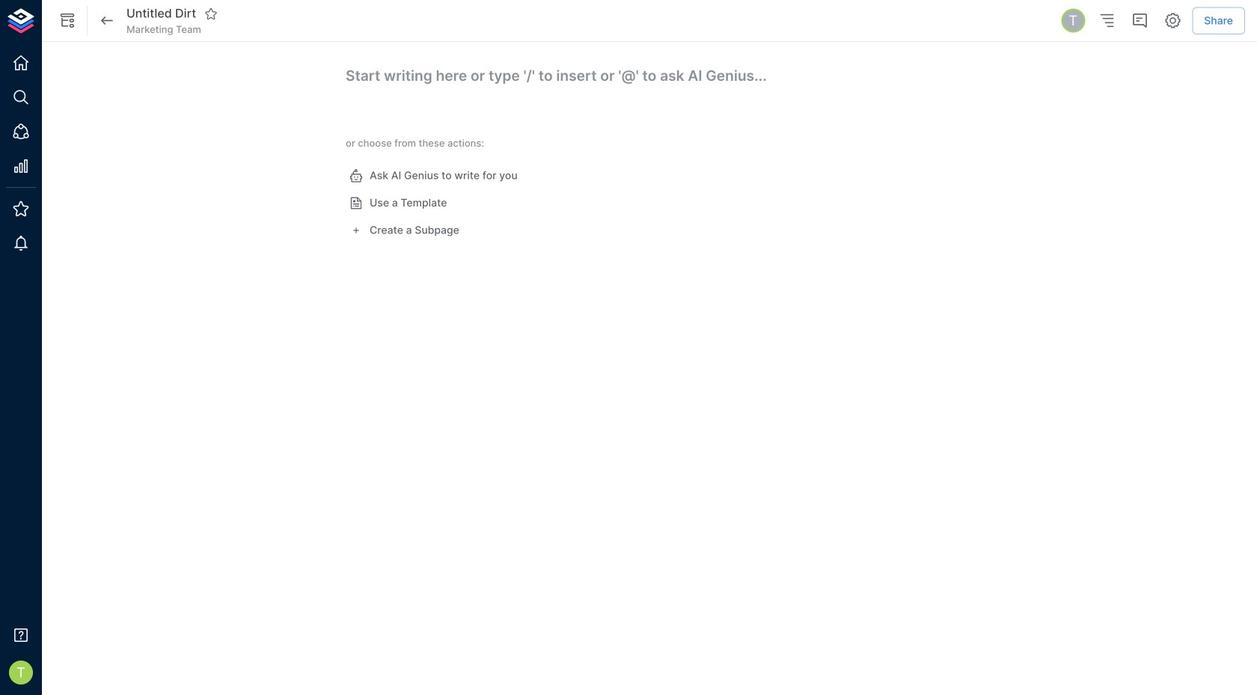 Task type: describe. For each thing, give the bounding box(es) containing it.
settings image
[[1164, 12, 1182, 30]]

table of contents image
[[1098, 12, 1116, 30]]



Task type: vqa. For each thing, say whether or not it's contained in the screenshot.
Workspace Name text field
no



Task type: locate. For each thing, give the bounding box(es) containing it.
comments image
[[1131, 12, 1149, 30]]

go back image
[[98, 12, 116, 30]]

favorite image
[[204, 7, 218, 21]]

show wiki image
[[58, 12, 76, 30]]



